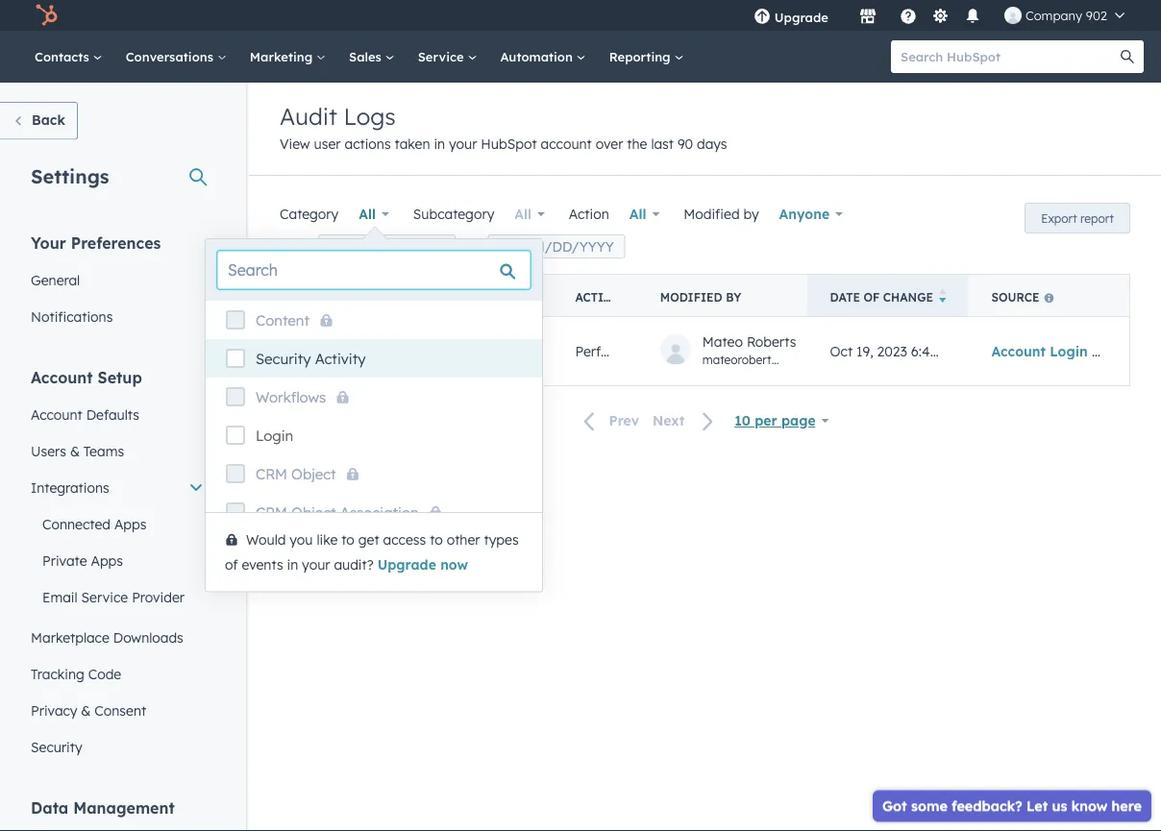 Task type: vqa. For each thing, say whether or not it's contained in the screenshot.
name
no



Task type: locate. For each thing, give the bounding box(es) containing it.
sales link
[[337, 31, 406, 83]]

the
[[627, 136, 647, 152]]

date inside button
[[830, 290, 860, 305]]

2 vertical spatial account
[[31, 406, 82, 423]]

marketplaces image
[[859, 9, 877, 26]]

your
[[31, 233, 66, 252]]

0 horizontal spatial upgrade
[[377, 556, 436, 573]]

1 vertical spatial of
[[225, 556, 238, 573]]

preferences
[[71, 233, 161, 252]]

0 horizontal spatial by
[[726, 290, 741, 305]]

1 vertical spatial object
[[291, 504, 336, 522]]

teams
[[83, 443, 124, 460]]

3 all from the left
[[629, 206, 647, 223]]

management
[[73, 798, 175, 818]]

0 horizontal spatial service
[[81, 589, 128, 606]]

automation link
[[489, 31, 598, 83]]

& right users
[[70, 443, 80, 460]]

0 horizontal spatial in
[[287, 556, 298, 573]]

succeeded
[[478, 343, 548, 360]]

1 all from the left
[[359, 206, 376, 223]]

1 crm from the top
[[256, 465, 287, 484]]

object
[[291, 465, 336, 484], [291, 504, 336, 522]]

2 horizontal spatial all
[[629, 206, 647, 223]]

upgrade now
[[377, 556, 468, 573]]

your left hubspot
[[449, 136, 477, 152]]

downloads
[[113, 629, 183, 646]]

logs
[[344, 102, 396, 131]]

list box containing content
[[206, 301, 542, 532]]

0 horizontal spatial your
[[302, 556, 330, 573]]

access
[[383, 532, 426, 548]]

1 horizontal spatial your
[[449, 136, 477, 152]]

get
[[358, 532, 379, 548]]

0 vertical spatial &
[[70, 443, 80, 460]]

mateo roberts image
[[1004, 7, 1022, 24]]

login inside "list box"
[[256, 427, 293, 445]]

of left change
[[864, 290, 880, 305]]

login down workflows
[[256, 427, 293, 445]]

0 horizontal spatial date
[[280, 237, 311, 254]]

modified by up mateo
[[660, 290, 741, 305]]

account up users
[[31, 406, 82, 423]]

integrations
[[31, 479, 109, 496]]

modified by down days
[[684, 206, 759, 223]]

list box
[[206, 301, 542, 532]]

1 vertical spatial security
[[31, 739, 82, 756]]

security for security activity
[[256, 350, 311, 368]]

export report button
[[1025, 203, 1131, 234]]

all button down the
[[617, 195, 672, 234]]

account inside 'account defaults' link
[[31, 406, 82, 423]]

marketing
[[250, 49, 316, 64]]

action up perform
[[575, 290, 622, 305]]

in
[[434, 136, 445, 152], [287, 556, 298, 573]]

1 vertical spatial date
[[830, 290, 860, 305]]

0 vertical spatial your
[[449, 136, 477, 152]]

privacy
[[31, 702, 77, 719]]

apps
[[114, 516, 147, 533], [91, 552, 123, 569]]

1 horizontal spatial date
[[830, 290, 860, 305]]

all for category
[[359, 206, 376, 223]]

upgrade now button
[[377, 556, 468, 573]]

activity
[[315, 350, 366, 368]]

object up crm object association
[[291, 465, 336, 484]]

all for action
[[629, 206, 647, 223]]

0 horizontal spatial &
[[70, 443, 80, 460]]

would you like to get access to other types of events in your audit?
[[225, 532, 519, 573]]

1 horizontal spatial in
[[434, 136, 445, 152]]

oct
[[830, 343, 853, 360]]

1 horizontal spatial security
[[256, 350, 311, 368]]

hubspot link
[[23, 4, 72, 27]]

1 vertical spatial account
[[31, 368, 93, 387]]

Search search field
[[217, 251, 531, 289]]

users
[[31, 443, 66, 460]]

settings
[[31, 164, 109, 188]]

provider
[[132, 589, 185, 606]]

by left anyone
[[744, 206, 759, 223]]

0 vertical spatial in
[[434, 136, 445, 152]]

crm for crm object association
[[256, 504, 287, 522]]

0 horizontal spatial of
[[225, 556, 238, 573]]

edt
[[966, 343, 991, 360]]

tracking
[[31, 666, 84, 683]]

settings link
[[929, 5, 953, 25]]

upgrade
[[775, 9, 829, 25], [377, 556, 436, 573]]

1 vertical spatial crm
[[256, 504, 287, 522]]

all button up mm/dd/yyyy text box at top
[[502, 195, 557, 234]]

setup
[[98, 368, 142, 387]]

1 vertical spatial in
[[287, 556, 298, 573]]

category down the search search box
[[304, 290, 367, 305]]

modified down days
[[684, 206, 740, 223]]

date up content
[[280, 237, 311, 254]]

menu containing company 902
[[740, 0, 1138, 31]]

0 horizontal spatial all
[[359, 206, 376, 223]]

2 object from the top
[[291, 504, 336, 522]]

tracking code
[[31, 666, 121, 683]]

date up oct
[[830, 290, 860, 305]]

to right mm/dd/yyyy text field
[[465, 237, 478, 254]]

history
[[1092, 343, 1141, 360]]

1 vertical spatial upgrade
[[377, 556, 436, 573]]

last
[[651, 136, 674, 152]]

1 all button from the left
[[502, 195, 557, 234]]

private
[[42, 552, 87, 569]]

to left other
[[430, 532, 443, 548]]

login
[[304, 343, 339, 360], [439, 343, 474, 360], [1050, 343, 1088, 360], [256, 427, 293, 445]]

mateoroberts871@gmail.com
[[703, 353, 863, 367]]

0 vertical spatial crm
[[256, 465, 287, 484]]

login left history
[[1050, 343, 1088, 360]]

upgrade inside menu
[[775, 9, 829, 25]]

account
[[992, 343, 1046, 360], [31, 368, 93, 387], [31, 406, 82, 423]]

0 horizontal spatial all button
[[502, 195, 557, 234]]

& right privacy
[[81, 702, 91, 719]]

in inside would you like to get access to other types of events in your audit?
[[287, 556, 298, 573]]

0 vertical spatial apps
[[114, 516, 147, 533]]

1 horizontal spatial &
[[81, 702, 91, 719]]

object for crm object
[[291, 465, 336, 484]]

crm for crm object
[[256, 465, 287, 484]]

account defaults link
[[19, 397, 215, 433]]

all button for subcategory
[[502, 195, 557, 234]]

marketplace downloads link
[[19, 620, 215, 656]]

1 horizontal spatial upgrade
[[775, 9, 829, 25]]

data
[[31, 798, 69, 818]]

security down privacy
[[31, 739, 82, 756]]

all for subcategory
[[515, 206, 532, 223]]

export report
[[1041, 211, 1114, 225]]

1 vertical spatial modified by
[[660, 290, 741, 305]]

login down content
[[304, 343, 339, 360]]

apps for connected apps
[[114, 516, 147, 533]]

apps down integrations button
[[114, 516, 147, 533]]

subcategory up login succeeded at the left top of page
[[439, 290, 526, 305]]

to right like
[[341, 532, 355, 548]]

private apps link
[[19, 543, 215, 579]]

1 vertical spatial &
[[81, 702, 91, 719]]

upgrade down access
[[377, 556, 436, 573]]

1 horizontal spatial by
[[744, 206, 759, 223]]

data management element
[[31, 797, 215, 832]]

modified up mateo
[[660, 290, 723, 305]]

upgrade right upgrade image
[[775, 9, 829, 25]]

back link
[[0, 102, 78, 140]]

service down private apps link
[[81, 589, 128, 606]]

settings image
[[932, 8, 949, 25]]

conversations
[[126, 49, 217, 64]]

all up mm/dd/yyyy text box at top
[[515, 206, 532, 223]]

0 horizontal spatial to
[[341, 532, 355, 548]]

1 vertical spatial service
[[81, 589, 128, 606]]

0 vertical spatial by
[[744, 206, 759, 223]]

account right "edt" on the top of page
[[992, 343, 1046, 360]]

0 horizontal spatial security
[[31, 739, 82, 756]]

contacts
[[35, 49, 93, 64]]

roberts
[[747, 334, 797, 350]]

security inside security link
[[31, 739, 82, 756]]

upgrade for upgrade
[[775, 9, 829, 25]]

search image
[[1121, 50, 1134, 63]]

crm object association
[[256, 504, 419, 522]]

service right sales link
[[418, 49, 468, 64]]

1 vertical spatial your
[[302, 556, 330, 573]]

modified
[[684, 206, 740, 223], [660, 290, 723, 305]]

per
[[755, 412, 777, 429]]

1 horizontal spatial of
[[864, 290, 880, 305]]

date for date of change
[[830, 290, 860, 305]]

1 vertical spatial apps
[[91, 552, 123, 569]]

2 all button from the left
[[617, 195, 672, 234]]

marketing link
[[238, 31, 337, 83]]

90
[[678, 136, 693, 152]]

account setup element
[[19, 367, 215, 766]]

in inside audit logs view user actions taken in your hubspot account over the last 90 days
[[434, 136, 445, 152]]

pagination navigation
[[573, 408, 726, 434]]

oct 19, 2023 6:48 pm edt account login history
[[830, 343, 1141, 360]]

security for security
[[31, 739, 82, 756]]

0 vertical spatial object
[[291, 465, 336, 484]]

apps up email service provider
[[91, 552, 123, 569]]

action up mm/dd/yyyy text box at top
[[569, 206, 609, 223]]

0 vertical spatial security
[[256, 350, 311, 368]]

descending sort. press to sort ascending. element
[[939, 289, 946, 306]]

hubspot image
[[35, 4, 58, 27]]

of left events
[[225, 556, 238, 573]]

subcategory up mm/dd/yyyy text field
[[413, 206, 494, 223]]

by
[[744, 206, 759, 223], [726, 290, 741, 305]]

category
[[280, 206, 339, 223], [304, 290, 367, 305]]

all down the
[[629, 206, 647, 223]]

by up mateo
[[726, 290, 741, 305]]

1 horizontal spatial all
[[515, 206, 532, 223]]

object up 'you'
[[291, 504, 336, 522]]

of inside would you like to get access to other types of events in your audit?
[[225, 556, 238, 573]]

audit logs view user actions taken in your hubspot account over the last 90 days
[[280, 102, 727, 152]]

10 per page
[[735, 412, 816, 429]]

pm
[[942, 343, 962, 360]]

& for users
[[70, 443, 80, 460]]

in right taken
[[434, 136, 445, 152]]

1 vertical spatial category
[[304, 290, 367, 305]]

0 vertical spatial category
[[280, 206, 339, 223]]

0 vertical spatial date
[[280, 237, 311, 254]]

apps for private apps
[[91, 552, 123, 569]]

general
[[31, 272, 80, 288]]

date
[[280, 237, 311, 254], [830, 290, 860, 305]]

1 object from the top
[[291, 465, 336, 484]]

anyone button
[[767, 195, 855, 234]]

content
[[256, 311, 310, 330]]

your down like
[[302, 556, 330, 573]]

menu
[[740, 0, 1138, 31]]

account up account defaults
[[31, 368, 93, 387]]

over
[[596, 136, 623, 152]]

10
[[735, 412, 751, 429]]

all inside dropdown button
[[359, 206, 376, 223]]

Search HubSpot search field
[[891, 40, 1127, 73]]

2 crm from the top
[[256, 504, 287, 522]]

to
[[465, 237, 478, 254], [341, 532, 355, 548], [430, 532, 443, 548]]

0 vertical spatial of
[[864, 290, 880, 305]]

1 vertical spatial modified
[[660, 290, 723, 305]]

2 all from the left
[[515, 206, 532, 223]]

security down content
[[256, 350, 311, 368]]

category left all dropdown button
[[280, 206, 339, 223]]

0 vertical spatial service
[[418, 49, 468, 64]]

in down 'you'
[[287, 556, 298, 573]]

all up mm/dd/yyyy text field
[[359, 206, 376, 223]]

login succeeded
[[439, 343, 548, 360]]

0 vertical spatial upgrade
[[775, 9, 829, 25]]

source
[[992, 290, 1040, 305]]

security
[[256, 350, 311, 368], [31, 739, 82, 756]]

1 horizontal spatial all button
[[617, 195, 672, 234]]

login left succeeded
[[439, 343, 474, 360]]



Task type: describe. For each thing, give the bounding box(es) containing it.
events
[[242, 556, 283, 573]]

all button
[[346, 195, 402, 234]]

1 horizontal spatial service
[[418, 49, 468, 64]]

your preferences element
[[19, 232, 215, 335]]

now
[[440, 556, 468, 573]]

back
[[32, 112, 65, 128]]

your inside would you like to get access to other types of events in your audit?
[[302, 556, 330, 573]]

data management
[[31, 798, 175, 818]]

actions
[[345, 136, 391, 152]]

notifications
[[31, 308, 113, 325]]

automation
[[500, 49, 577, 64]]

connected apps link
[[19, 506, 215, 543]]

private apps
[[42, 552, 123, 569]]

& for privacy
[[81, 702, 91, 719]]

marketplaces button
[[848, 0, 888, 31]]

audit
[[280, 102, 337, 131]]

security activity
[[256, 350, 366, 368]]

your preferences
[[31, 233, 161, 252]]

account for defaults
[[31, 406, 82, 423]]

other
[[447, 532, 480, 548]]

mateo
[[703, 334, 743, 350]]

company 902 button
[[993, 0, 1136, 31]]

privacy & consent link
[[19, 693, 215, 729]]

MM/DD/YYYY text field
[[488, 234, 626, 258]]

upgrade image
[[753, 9, 771, 26]]

perform
[[575, 343, 626, 360]]

object for crm object association
[[291, 504, 336, 522]]

help image
[[900, 9, 917, 26]]

category for subcategory
[[280, 206, 339, 223]]

upgrade for upgrade now
[[377, 556, 436, 573]]

service inside account setup element
[[81, 589, 128, 606]]

integrations button
[[19, 470, 215, 506]]

user
[[314, 136, 341, 152]]

change
[[883, 290, 933, 305]]

service link
[[406, 31, 489, 83]]

2 horizontal spatial to
[[465, 237, 478, 254]]

your inside audit logs view user actions taken in your hubspot account over the last 90 days
[[449, 136, 477, 152]]

1 vertical spatial action
[[575, 290, 622, 305]]

10 per page button
[[726, 402, 838, 440]]

2023
[[877, 343, 907, 360]]

like
[[317, 532, 338, 548]]

email
[[42, 589, 77, 606]]

search button
[[1111, 40, 1144, 73]]

marketplace
[[31, 629, 109, 646]]

prev button
[[573, 409, 646, 434]]

code
[[88, 666, 121, 683]]

tracking code link
[[19, 656, 215, 693]]

notifications image
[[964, 9, 981, 26]]

you
[[290, 532, 313, 548]]

would
[[246, 532, 286, 548]]

account login history link
[[992, 343, 1161, 360]]

connected
[[42, 516, 111, 533]]

next
[[653, 412, 685, 429]]

security link
[[19, 729, 215, 766]]

descending sort. press to sort ascending. image
[[939, 289, 946, 303]]

of inside button
[[864, 290, 880, 305]]

category for login
[[304, 290, 367, 305]]

prev
[[609, 412, 639, 429]]

report
[[1081, 211, 1114, 225]]

company 902
[[1026, 7, 1107, 23]]

users & teams
[[31, 443, 124, 460]]

audit?
[[334, 556, 374, 573]]

general link
[[19, 262, 215, 298]]

email service provider link
[[19, 579, 215, 616]]

page
[[781, 412, 816, 429]]

0 vertical spatial modified
[[684, 206, 740, 223]]

hubspot
[[481, 136, 537, 152]]

consent
[[94, 702, 146, 719]]

0 vertical spatial action
[[569, 206, 609, 223]]

defaults
[[86, 406, 139, 423]]

date for date
[[280, 237, 311, 254]]

date of change button
[[807, 274, 969, 317]]

account defaults
[[31, 406, 139, 423]]

days
[[697, 136, 727, 152]]

privacy & consent
[[31, 702, 146, 719]]

connected apps
[[42, 516, 147, 533]]

date of change
[[830, 290, 933, 305]]

association
[[340, 504, 419, 522]]

1 vertical spatial by
[[726, 290, 741, 305]]

marketplace downloads
[[31, 629, 183, 646]]

0 vertical spatial subcategory
[[413, 206, 494, 223]]

conversations link
[[114, 31, 238, 83]]

users & teams link
[[19, 433, 215, 470]]

reporting
[[609, 49, 674, 64]]

anyone
[[779, 206, 830, 223]]

view
[[280, 136, 310, 152]]

MM/DD/YYYY text field
[[318, 234, 456, 258]]

19,
[[857, 343, 873, 360]]

contacts link
[[23, 31, 114, 83]]

all button for action
[[617, 195, 672, 234]]

0 vertical spatial modified by
[[684, 206, 759, 223]]

account for setup
[[31, 368, 93, 387]]

account
[[541, 136, 592, 152]]

company
[[1026, 7, 1083, 23]]

1 horizontal spatial to
[[430, 532, 443, 548]]

1 vertical spatial subcategory
[[439, 290, 526, 305]]

export
[[1041, 211, 1077, 225]]

notifications button
[[956, 0, 989, 31]]

0 vertical spatial account
[[992, 343, 1046, 360]]

902
[[1086, 7, 1107, 23]]

workflows
[[256, 388, 326, 407]]



